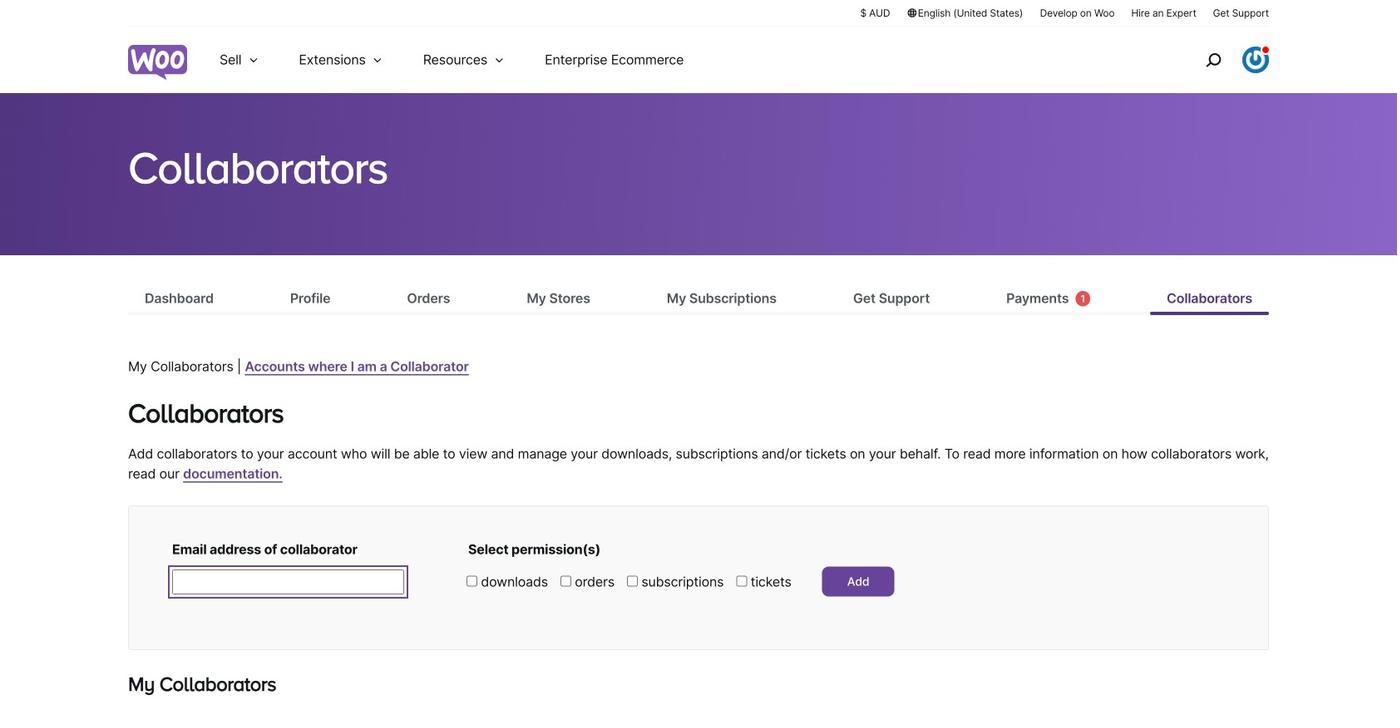 Task type: describe. For each thing, give the bounding box(es) containing it.
service navigation menu element
[[1170, 33, 1269, 87]]



Task type: locate. For each thing, give the bounding box(es) containing it.
None checkbox
[[467, 576, 477, 587], [627, 576, 638, 587], [467, 576, 477, 587], [627, 576, 638, 587]]

search image
[[1200, 47, 1227, 73]]

open account menu image
[[1243, 47, 1269, 73]]

None checkbox
[[561, 576, 571, 587], [736, 576, 747, 587], [561, 576, 571, 587], [736, 576, 747, 587]]



Task type: vqa. For each thing, say whether or not it's contained in the screenshot.
the easy
no



